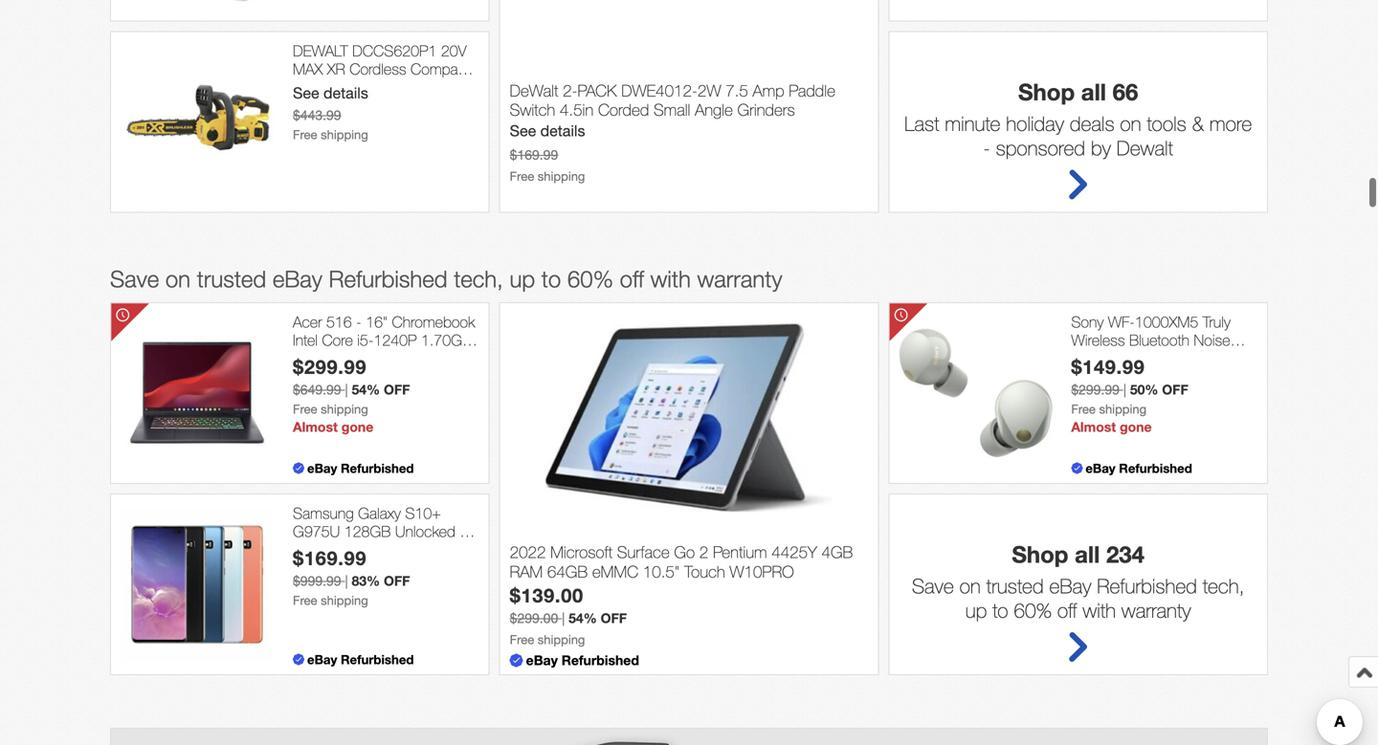Task type: locate. For each thing, give the bounding box(es) containing it.
1 vertical spatial tech,
[[1204, 574, 1245, 598]]

0 vertical spatial see
[[293, 84, 319, 102]]

54% down 256gb at the left of page
[[352, 382, 380, 398]]

by
[[1092, 136, 1112, 160]]

ebay refurbished down 83%
[[307, 653, 414, 668]]

ram inside '2022 microsoft surface go 2 pentium 4425y 4gb ram 64gb emmc 10.5" touch w10pro $139.00 $299.00 | 54% off free shipping'
[[510, 563, 543, 582]]

1 vertical spatial $299.99
[[1072, 382, 1120, 398]]

0 horizontal spatial up
[[510, 266, 535, 292]]

0 horizontal spatial gone
[[342, 419, 374, 435]]

0 vertical spatial 60%
[[568, 266, 614, 292]]

0 vertical spatial save
[[110, 266, 159, 292]]

- inside acer 516 - 16" chromebook intel core i5-1240p 1.70ghz 8gb ram 256gb ssd chromeos
[[356, 313, 362, 331]]

canceling
[[1072, 350, 1135, 368]]

| for $299.99
[[345, 382, 348, 398]]

pentium
[[713, 543, 768, 562]]

w10pro
[[730, 563, 795, 582]]

surface
[[617, 543, 670, 562]]

60%
[[568, 266, 614, 292], [1014, 599, 1052, 623]]

1 horizontal spatial $299.99
[[1072, 382, 1120, 398]]

see details $443.99 free shipping
[[293, 84, 369, 142]]

deals
[[1070, 111, 1115, 135]]

0 horizontal spatial save
[[110, 266, 159, 292]]

intel
[[293, 331, 318, 350]]

| inside the $149.99 $299.99 | 50% off free shipping almost gone
[[1124, 382, 1127, 398]]

gone inside the $149.99 $299.99 | 50% off free shipping almost gone
[[1120, 419, 1153, 435]]

ebay refurbished down the $149.99 $299.99 | 50% off free shipping almost gone
[[1086, 461, 1193, 476]]

54% inside $299.99 $649.99 | 54% off free shipping almost gone
[[352, 382, 380, 398]]

1 vertical spatial ram
[[510, 563, 543, 582]]

sponsored
[[996, 136, 1086, 160]]

0 horizontal spatial details
[[324, 84, 369, 102]]

1 horizontal spatial details
[[541, 122, 586, 140]]

2 gone from the left
[[1120, 419, 1153, 435]]

1 almost from the left
[[293, 419, 338, 435]]

details down 4.5in
[[541, 122, 586, 140]]

corded
[[598, 100, 650, 119]]

shop all 66 last minute holiday deals on tools & more - sponsored by dewalt
[[905, 78, 1253, 160]]

shop up holiday
[[1019, 78, 1076, 105]]

refurbished
[[329, 266, 448, 292], [341, 461, 414, 476], [1120, 461, 1193, 476], [1098, 574, 1198, 598], [341, 653, 414, 668], [562, 653, 640, 669]]

2-
[[563, 81, 578, 100]]

$299.99 down '$149.99'
[[1072, 382, 1120, 398]]

10.5"
[[643, 563, 680, 582]]

0 vertical spatial warranty
[[698, 266, 783, 292]]

see inside dewalt 2-pack dwe4012-2w 7.5 amp paddle switch 4.5in corded small angle grinders see details $169.99 free shipping
[[510, 122, 536, 140]]

1 horizontal spatial gone
[[1120, 419, 1153, 435]]

all inside shop all 66 last minute holiday deals on tools & more - sponsored by dewalt
[[1082, 78, 1107, 105]]

$169.99
[[510, 147, 559, 163], [293, 547, 367, 570]]

shop inside shop all 234 save on trusted ebay refurbished tech, up to 60% off with warranty
[[1012, 541, 1069, 568]]

1.70ghz
[[421, 331, 479, 350]]

gone down "chromeos"
[[342, 419, 374, 435]]

0 horizontal spatial see details link
[[293, 84, 369, 102]]

free down $443.99
[[293, 127, 317, 142]]

details inside see details $443.99 free shipping
[[324, 84, 369, 102]]

1 horizontal spatial up
[[966, 599, 988, 623]]

| left 50%
[[1124, 382, 1127, 398]]

0 vertical spatial trusted
[[197, 266, 266, 292]]

1 vertical spatial 54%
[[569, 611, 597, 627]]

free inside $299.99 $649.99 | 54% off free shipping almost gone
[[293, 402, 317, 417]]

54% inside '2022 microsoft surface go 2 pentium 4425y 4gb ram 64gb emmc 10.5" touch w10pro $139.00 $299.00 | 54% off free shipping'
[[569, 611, 597, 627]]

2 horizontal spatial on
[[1121, 111, 1142, 135]]

last
[[905, 111, 940, 135]]

1 vertical spatial all
[[1076, 541, 1101, 568]]

see details link down switch
[[510, 122, 586, 140]]

ssd
[[413, 350, 443, 368]]

excellent
[[293, 541, 349, 560]]

1 horizontal spatial ram
[[510, 563, 543, 582]]

see down max
[[293, 84, 319, 102]]

touch
[[685, 563, 726, 582]]

2w
[[698, 81, 722, 100]]

0 vertical spatial all
[[1082, 78, 1107, 105]]

shop for shop all 234
[[1012, 541, 1069, 568]]

1 vertical spatial $169.99
[[293, 547, 367, 570]]

50%
[[1131, 382, 1159, 398]]

refurbished down "234"
[[1098, 574, 1198, 598]]

$169.99 up $999.99
[[293, 547, 367, 570]]

1 vertical spatial with
[[1083, 599, 1117, 623]]

$299.99 inside the $149.99 $299.99 | 50% off free shipping almost gone
[[1072, 382, 1120, 398]]

0 horizontal spatial $299.99
[[293, 356, 367, 379]]

see
[[293, 84, 319, 102], [510, 122, 536, 140]]

54%
[[352, 382, 380, 398], [569, 611, 597, 627]]

shipping down $299.00
[[538, 633, 585, 648]]

compact
[[411, 60, 470, 78]]

almost inside $299.99 $649.99 | 54% off free shipping almost gone
[[293, 419, 338, 435]]

0 horizontal spatial ram
[[327, 350, 358, 368]]

free down silver
[[1072, 402, 1096, 417]]

2
[[700, 543, 709, 562]]

1 horizontal spatial warranty
[[1122, 599, 1192, 623]]

free down $299.00
[[510, 633, 535, 648]]

2 vertical spatial on
[[960, 574, 981, 598]]

off inside shop all 234 save on trusted ebay refurbished tech, up to 60% off with warranty
[[1058, 599, 1078, 623]]

free inside dewalt 2-pack dwe4012-2w 7.5 amp paddle switch 4.5in corded small angle grinders see details $169.99 free shipping
[[510, 169, 535, 184]]

$299.99 $649.99 | 54% off free shipping almost gone
[[293, 356, 410, 435]]

gone for $299.99
[[342, 419, 374, 435]]

off inside $169.99 $999.99 | 83% off free shipping
[[384, 573, 410, 589]]

1 vertical spatial on
[[165, 266, 191, 292]]

0 vertical spatial shop
[[1019, 78, 1076, 105]]

shop inside shop all 66 last minute holiday deals on tools & more - sponsored by dewalt
[[1019, 78, 1076, 105]]

chainsaw
[[333, 78, 396, 97]]

trusted
[[197, 266, 266, 292], [987, 574, 1044, 598]]

- down noise
[[1226, 350, 1232, 368]]

0 vertical spatial up
[[510, 266, 535, 292]]

1 vertical spatial 60%
[[1014, 599, 1052, 623]]

dewalt
[[1117, 136, 1174, 160]]

ebay
[[273, 266, 323, 292], [307, 461, 337, 476], [1086, 461, 1116, 476], [1050, 574, 1092, 598], [307, 653, 337, 668], [526, 653, 558, 669]]

0 vertical spatial $299.99
[[293, 356, 367, 379]]

0 horizontal spatial trusted
[[197, 266, 266, 292]]

free inside $169.99 $999.99 | 83% off free shipping
[[293, 594, 317, 608]]

almost down silver
[[1072, 419, 1117, 435]]

g975u
[[293, 523, 340, 541]]

1 horizontal spatial on
[[960, 574, 981, 598]]

shipping inside $169.99 $999.99 | 83% off free shipping
[[321, 594, 368, 608]]

8gb
[[293, 350, 323, 368]]

0 vertical spatial to
[[542, 266, 561, 292]]

ebay refurbished
[[307, 461, 414, 476], [1086, 461, 1193, 476], [307, 653, 414, 668], [526, 653, 640, 669]]

on inside shop all 66 last minute holiday deals on tools & more - sponsored by dewalt
[[1121, 111, 1142, 135]]

1 gone from the left
[[342, 419, 374, 435]]

dewalt 2-pack dwe4012-2w 7.5 amp paddle switch 4.5in corded small angle grinders see details $169.99 free shipping
[[510, 81, 836, 184]]

- left 16" at the top
[[356, 313, 362, 331]]

all left 66
[[1082, 78, 1107, 105]]

almost for $299.99
[[293, 419, 338, 435]]

1 horizontal spatial 54%
[[569, 611, 597, 627]]

0 vertical spatial ram
[[327, 350, 358, 368]]

1 vertical spatial see details link
[[510, 122, 586, 140]]

dwe4012-
[[622, 81, 698, 100]]

1 horizontal spatial tech,
[[1204, 574, 1245, 598]]

all for 66
[[1082, 78, 1107, 105]]

16"
[[366, 313, 388, 331]]

all left "234"
[[1076, 541, 1101, 568]]

- down minute
[[984, 136, 991, 160]]

$443.99
[[293, 107, 341, 123]]

almost down "$649.99"
[[293, 419, 338, 435]]

trusted inside shop all 234 save on trusted ebay refurbished tech, up to 60% off with warranty
[[987, 574, 1044, 598]]

$299.99 up "$649.99"
[[293, 356, 367, 379]]

| down $139.00
[[562, 611, 565, 627]]

| inside $299.99 $649.99 | 54% off free shipping almost gone
[[345, 382, 348, 398]]

see details link for see
[[293, 84, 369, 102]]

kit
[[400, 78, 416, 97]]

refurbished inside shop all 234 save on trusted ebay refurbished tech, up to 60% off with warranty
[[1098, 574, 1198, 598]]

dewalt 2-pack dwe4012-2w 7.5 amp paddle switch 4.5in corded small angle grinders link
[[510, 81, 869, 122]]

ram
[[327, 350, 358, 368], [510, 563, 543, 582]]

go
[[675, 543, 695, 562]]

0 horizontal spatial see
[[293, 84, 319, 102]]

1 horizontal spatial trusted
[[987, 574, 1044, 598]]

&
[[1193, 111, 1205, 135]]

0 horizontal spatial $169.99
[[293, 547, 367, 570]]

see inside see details $443.99 free shipping
[[293, 84, 319, 102]]

with inside shop all 234 save on trusted ebay refurbished tech, up to 60% off with warranty
[[1083, 599, 1117, 623]]

0 vertical spatial 54%
[[352, 382, 380, 398]]

on
[[1121, 111, 1142, 135], [165, 266, 191, 292], [960, 574, 981, 598]]

$299.99
[[293, 356, 367, 379], [1072, 382, 1120, 398]]

1 vertical spatial warranty
[[1122, 599, 1192, 623]]

save
[[110, 266, 159, 292], [912, 574, 955, 598]]

1 vertical spatial to
[[993, 599, 1009, 623]]

see details link down xr
[[293, 84, 369, 102]]

0 vertical spatial tech,
[[454, 266, 504, 292]]

off inside the $149.99 $299.99 | 50% off free shipping almost gone
[[1163, 382, 1189, 398]]

chromeos
[[293, 368, 365, 386]]

1 horizontal spatial see
[[510, 122, 536, 140]]

on inside shop all 234 save on trusted ebay refurbished tech, up to 60% off with warranty
[[960, 574, 981, 598]]

save inside shop all 234 save on trusted ebay refurbished tech, up to 60% off with warranty
[[912, 574, 955, 598]]

pack
[[578, 81, 617, 100]]

tech, inside shop all 234 save on trusted ebay refurbished tech, up to 60% off with warranty
[[1204, 574, 1245, 598]]

2 almost from the left
[[1072, 419, 1117, 435]]

1 vertical spatial see
[[510, 122, 536, 140]]

ram inside acer 516 - 16" chromebook intel core i5-1240p 1.70ghz 8gb ram 256gb ssd chromeos
[[327, 350, 358, 368]]

| inside '2022 microsoft surface go 2 pentium 4425y 4gb ram 64gb emmc 10.5" touch w10pro $139.00 $299.00 | 54% off free shipping'
[[562, 611, 565, 627]]

see down switch
[[510, 122, 536, 140]]

ram down core
[[327, 350, 358, 368]]

- right unlocked
[[460, 523, 465, 541]]

refurbished up 16" at the top
[[329, 266, 448, 292]]

0 horizontal spatial almost
[[293, 419, 338, 435]]

256gb
[[362, 350, 409, 368]]

shipping
[[321, 127, 368, 142], [538, 169, 585, 184], [321, 402, 368, 417], [1100, 402, 1147, 417], [321, 594, 368, 608], [538, 633, 585, 648]]

1 vertical spatial trusted
[[987, 574, 1044, 598]]

shipping down 83%
[[321, 594, 368, 608]]

off
[[620, 266, 644, 292], [384, 382, 410, 398], [1163, 382, 1189, 398], [384, 573, 410, 589], [1058, 599, 1078, 623], [601, 611, 627, 627]]

1 horizontal spatial almost
[[1072, 419, 1117, 435]]

1 horizontal spatial $169.99
[[510, 147, 559, 163]]

shipping down 50%
[[1100, 402, 1147, 417]]

almost for $149.99
[[1072, 419, 1117, 435]]

refurbished up galaxy
[[341, 461, 414, 476]]

0 vertical spatial details
[[324, 84, 369, 102]]

0 horizontal spatial on
[[165, 266, 191, 292]]

| right "$649.99"
[[345, 382, 348, 398]]

all inside shop all 234 save on trusted ebay refurbished tech, up to 60% off with warranty
[[1076, 541, 1101, 568]]

4425y
[[772, 543, 818, 562]]

$149.99
[[1072, 356, 1146, 379]]

1 horizontal spatial with
[[1083, 599, 1117, 623]]

1 vertical spatial shop
[[1012, 541, 1069, 568]]

| for $149.99
[[1124, 382, 1127, 398]]

free down switch
[[510, 169, 535, 184]]

new
[[293, 97, 322, 115]]

headphones
[[1140, 350, 1222, 368]]

acer 516 - 16" chromebook intel core i5-1240p 1.70ghz 8gb ram 256gb ssd chromeos link
[[293, 313, 479, 386]]

free down "$649.99"
[[293, 402, 317, 417]]

shop left "234"
[[1012, 541, 1069, 568]]

| for $169.99
[[345, 573, 348, 589]]

shipping down $443.99
[[321, 127, 368, 142]]

free
[[293, 127, 317, 142], [510, 169, 535, 184], [293, 402, 317, 417], [1072, 402, 1096, 417], [293, 594, 317, 608], [510, 633, 535, 648]]

wf-
[[1109, 313, 1136, 331]]

|
[[345, 382, 348, 398], [1124, 382, 1127, 398], [345, 573, 348, 589], [562, 611, 565, 627]]

unlocked
[[395, 523, 456, 541]]

amp
[[753, 81, 785, 100]]

1 horizontal spatial see details link
[[510, 122, 586, 140]]

| inside $169.99 $999.99 | 83% off free shipping
[[345, 573, 348, 589]]

warranty inside shop all 234 save on trusted ebay refurbished tech, up to 60% off with warranty
[[1122, 599, 1192, 623]]

almost inside the $149.99 $299.99 | 50% off free shipping almost gone
[[1072, 419, 1117, 435]]

54% down $139.00
[[569, 611, 597, 627]]

0 vertical spatial on
[[1121, 111, 1142, 135]]

refurbished down 83%
[[341, 653, 414, 668]]

1 horizontal spatial save
[[912, 574, 955, 598]]

0 horizontal spatial 54%
[[352, 382, 380, 398]]

1 horizontal spatial to
[[993, 599, 1009, 623]]

1 horizontal spatial 60%
[[1014, 599, 1052, 623]]

0 horizontal spatial with
[[651, 266, 691, 292]]

gone inside $299.99 $649.99 | 54% off free shipping almost gone
[[342, 419, 374, 435]]

0 vertical spatial with
[[651, 266, 691, 292]]

1 vertical spatial save
[[912, 574, 955, 598]]

gone down 50%
[[1120, 419, 1153, 435]]

-
[[984, 136, 991, 160], [356, 313, 362, 331], [1226, 350, 1232, 368], [460, 523, 465, 541]]

dewalt dccs620p1 20v max xr cordless compact 12 in. chainsaw kit (5 ah) new
[[293, 42, 470, 115]]

1 vertical spatial up
[[966, 599, 988, 623]]

details down xr
[[324, 84, 369, 102]]

60% inside shop all 234 save on trusted ebay refurbished tech, up to 60% off with warranty
[[1014, 599, 1052, 623]]

0 vertical spatial see details link
[[293, 84, 369, 102]]

shipping down "$649.99"
[[321, 402, 368, 417]]

1 vertical spatial details
[[541, 122, 586, 140]]

$169.99 down switch
[[510, 147, 559, 163]]

refurbished down $139.00
[[562, 653, 640, 669]]

grinders
[[738, 100, 795, 119]]

free down $999.99
[[293, 594, 317, 608]]

ram down the 2022
[[510, 563, 543, 582]]

0 vertical spatial $169.99
[[510, 147, 559, 163]]

shipping down 4.5in
[[538, 169, 585, 184]]

(5
[[421, 78, 433, 97]]

| left 83%
[[345, 573, 348, 589]]



Task type: describe. For each thing, give the bounding box(es) containing it.
off inside $299.99 $649.99 | 54% off free shipping almost gone
[[384, 382, 410, 398]]

shop for shop all 66
[[1019, 78, 1076, 105]]

shipping inside the $149.99 $299.99 | 50% off free shipping almost gone
[[1100, 402, 1147, 417]]

galaxy
[[358, 505, 401, 523]]

off inside '2022 microsoft surface go 2 pentium 4425y 4gb ram 64gb emmc 10.5" touch w10pro $139.00 $299.00 | 54% off free shipping'
[[601, 611, 627, 627]]

$169.99 inside dewalt 2-pack dwe4012-2w 7.5 amp paddle switch 4.5in corded small angle grinders see details $169.99 free shipping
[[510, 147, 559, 163]]

64gb
[[548, 563, 588, 582]]

free inside '2022 microsoft surface go 2 pentium 4425y 4gb ram 64gb emmc 10.5" touch w10pro $139.00 $299.00 | 54% off free shipping'
[[510, 633, 535, 648]]

max
[[293, 60, 323, 78]]

$999.99
[[293, 573, 341, 589]]

s10+
[[405, 505, 441, 523]]

2022 microsoft surface go 2 pentium 4425y 4gb ram 64gb emmc 10.5" touch w10pro $139.00 $299.00 | 54% off free shipping
[[510, 543, 853, 648]]

holiday
[[1007, 111, 1065, 135]]

0 horizontal spatial to
[[542, 266, 561, 292]]

66
[[1113, 78, 1139, 105]]

up inside shop all 234 save on trusted ebay refurbished tech, up to 60% off with warranty
[[966, 599, 988, 623]]

to inside shop all 234 save on trusted ebay refurbished tech, up to 60% off with warranty
[[993, 599, 1009, 623]]

dewalt
[[293, 42, 348, 60]]

paddle
[[789, 81, 836, 100]]

shop all 234 save on trusted ebay refurbished tech, up to 60% off with warranty
[[912, 541, 1245, 623]]

dccs620p1
[[352, 42, 437, 60]]

angle
[[695, 100, 733, 119]]

free inside the $149.99 $299.99 | 50% off free shipping almost gone
[[1072, 402, 1096, 417]]

silver
[[1072, 368, 1106, 386]]

minute
[[945, 111, 1001, 135]]

shipping inside see details $443.99 free shipping
[[321, 127, 368, 142]]

$299.99 inside $299.99 $649.99 | 54% off free shipping almost gone
[[293, 356, 367, 379]]

2022
[[510, 543, 546, 562]]

- inside shop all 66 last minute holiday deals on tools & more - sponsored by dewalt
[[984, 136, 991, 160]]

0 horizontal spatial 60%
[[568, 266, 614, 292]]

samsung galaxy s10+ g975u 128gb unlocked - excellent link
[[293, 505, 479, 560]]

20v
[[441, 42, 467, 60]]

1000xm5
[[1136, 313, 1199, 331]]

switch
[[510, 100, 556, 119]]

ebay refurbished up galaxy
[[307, 461, 414, 476]]

sony wf-1000xm5 truly wireless bluetooth noise canceling headphones - silver
[[1072, 313, 1232, 386]]

shipping inside dewalt 2-pack dwe4012-2w 7.5 amp paddle switch 4.5in corded small angle grinders see details $169.99 free shipping
[[538, 169, 585, 184]]

gone for $149.99
[[1120, 419, 1153, 435]]

dewalt dccs620p1 20v max xr cordless compact 12 in. chainsaw kit (5 ah) new link
[[293, 42, 479, 115]]

7.5
[[726, 81, 749, 100]]

ah)
[[437, 78, 458, 97]]

83%
[[352, 573, 380, 589]]

details inside dewalt 2-pack dwe4012-2w 7.5 amp paddle switch 4.5in corded small angle grinders see details $169.99 free shipping
[[541, 122, 586, 140]]

4gb
[[822, 543, 853, 562]]

0 horizontal spatial warranty
[[698, 266, 783, 292]]

noise
[[1195, 331, 1231, 350]]

samsung
[[293, 505, 354, 523]]

microsoft
[[551, 543, 613, 562]]

all for 234
[[1076, 541, 1101, 568]]

234
[[1107, 541, 1145, 568]]

refurbished down the $149.99 $299.99 | 50% off free shipping almost gone
[[1120, 461, 1193, 476]]

$149.99 $299.99 | 50% off free shipping almost gone
[[1072, 356, 1189, 435]]

see details link for dewalt
[[510, 122, 586, 140]]

$169.99 inside $169.99 $999.99 | 83% off free shipping
[[293, 547, 367, 570]]

truly
[[1203, 313, 1232, 331]]

samsung galaxy s10+ g975u 128gb unlocked - excellent
[[293, 505, 465, 560]]

xr
[[327, 60, 345, 78]]

ebay refurbished down $299.00
[[526, 653, 640, 669]]

- inside the 'samsung galaxy s10+ g975u 128gb unlocked - excellent'
[[460, 523, 465, 541]]

1240p
[[374, 331, 417, 350]]

sony wf-1000xm5 truly wireless bluetooth noise canceling headphones - silver link
[[1072, 313, 1258, 386]]

shipping inside '2022 microsoft surface go 2 pentium 4425y 4gb ram 64gb emmc 10.5" touch w10pro $139.00 $299.00 | 54% off free shipping'
[[538, 633, 585, 648]]

bluetooth
[[1130, 331, 1190, 350]]

cordless
[[350, 60, 407, 78]]

more
[[1210, 111, 1253, 135]]

dewalt
[[510, 81, 559, 100]]

$299.00
[[510, 611, 559, 627]]

free inside see details $443.99 free shipping
[[293, 127, 317, 142]]

2022 microsoft surface go 2 pentium 4425y 4gb ram 64gb emmc 10.5" touch w10pro link
[[510, 543, 869, 584]]

$649.99
[[293, 382, 341, 398]]

128gb
[[344, 523, 391, 541]]

i5-
[[357, 331, 374, 350]]

shipping inside $299.99 $649.99 | 54% off free shipping almost gone
[[321, 402, 368, 417]]

516
[[327, 313, 352, 331]]

wireless
[[1072, 331, 1126, 350]]

sony
[[1072, 313, 1105, 331]]

- inside sony wf-1000xm5 truly wireless bluetooth noise canceling headphones - silver
[[1226, 350, 1232, 368]]

core
[[322, 331, 353, 350]]

0 horizontal spatial tech,
[[454, 266, 504, 292]]

acer
[[293, 313, 322, 331]]

acer 516 - 16" chromebook intel core i5-1240p 1.70ghz 8gb ram 256gb ssd chromeos
[[293, 313, 479, 386]]

tools
[[1148, 111, 1187, 135]]

ebay inside shop all 234 save on trusted ebay refurbished tech, up to 60% off with warranty
[[1050, 574, 1092, 598]]

4.5in
[[560, 100, 594, 119]]

12
[[293, 78, 310, 97]]

$139.00
[[510, 584, 584, 607]]

$169.99 $999.99 | 83% off free shipping
[[293, 547, 410, 608]]

chromebook
[[392, 313, 475, 331]]



Task type: vqa. For each thing, say whether or not it's contained in the screenshot.
50%
yes



